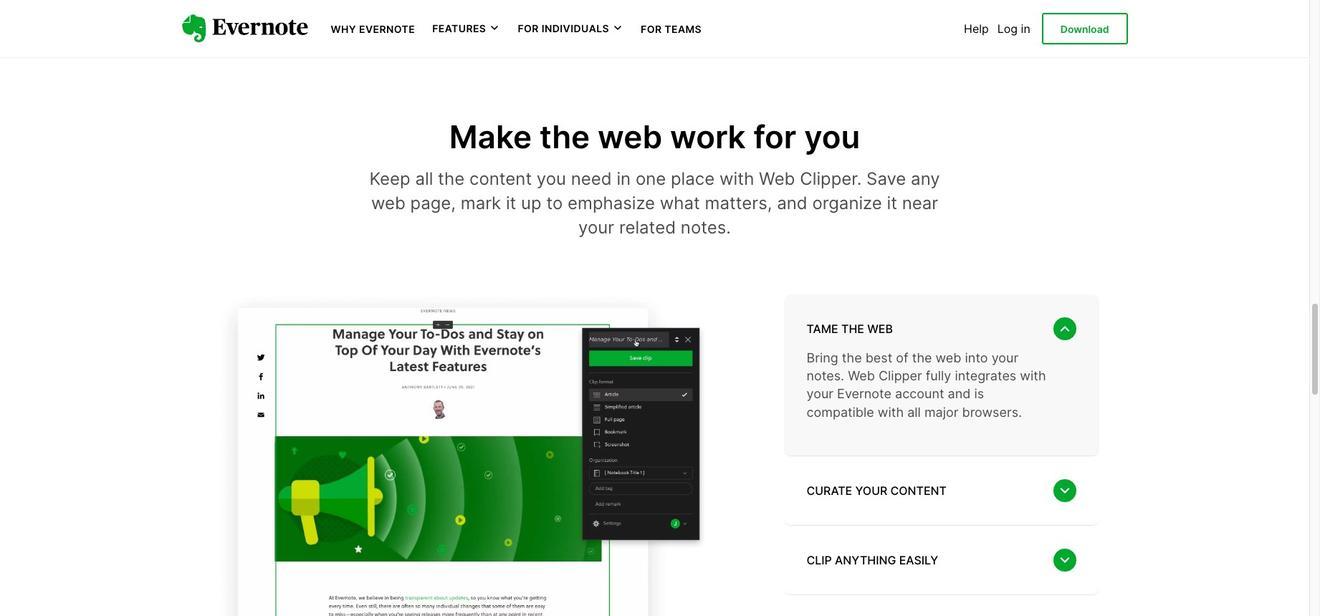 Task type: describe. For each thing, give the bounding box(es) containing it.
keep
[[369, 169, 410, 190]]

log in
[[998, 21, 1031, 36]]

notes. inside bring the best of the web into your notes. web clipper fully integrates with your evernote account and is compatible with all major browsers.
[[807, 369, 844, 384]]

fully
[[926, 369, 951, 384]]

why evernote
[[331, 23, 415, 35]]

the inside keep all the content you need in one place with web clipper. save any web page, mark it up to emphasize what matters, and organize it near your related notes.
[[438, 169, 465, 190]]

teams
[[665, 23, 702, 35]]

the for make
[[540, 117, 590, 156]]

related
[[619, 217, 676, 238]]

browsers.
[[962, 405, 1022, 420]]

near
[[902, 193, 938, 214]]

help link
[[964, 21, 989, 36]]

the right of
[[912, 350, 932, 366]]

for
[[754, 117, 797, 156]]

for individuals button
[[518, 22, 624, 36]]

anything
[[835, 553, 896, 567]]

with inside keep all the content you need in one place with web clipper. save any web page, mark it up to emphasize what matters, and organize it near your related notes.
[[720, 169, 754, 190]]

the for bring
[[842, 350, 862, 366]]

keep all the content you need in one place with web clipper. save any web page, mark it up to emphasize what matters, and organize it near your related notes.
[[369, 169, 940, 238]]

tame
[[807, 322, 838, 336]]

all inside keep all the content you need in one place with web clipper. save any web page, mark it up to emphasize what matters, and organize it near your related notes.
[[415, 169, 433, 190]]

into
[[965, 350, 988, 366]]

evernote inside bring the best of the web into your notes. web clipper fully integrates with your evernote account and is compatible with all major browsers.
[[837, 387, 892, 402]]

clip
[[807, 553, 832, 567]]

2 it from the left
[[887, 193, 897, 214]]

for teams link
[[641, 22, 702, 36]]

make
[[449, 117, 532, 156]]

2 vertical spatial with
[[878, 405, 904, 420]]

0 vertical spatial evernote
[[359, 23, 415, 35]]

your right curate
[[855, 483, 888, 498]]

for individuals
[[518, 22, 609, 35]]

save
[[867, 169, 906, 190]]

the for tame
[[841, 322, 864, 336]]

for for for individuals
[[518, 22, 539, 35]]

individuals
[[542, 22, 609, 35]]

and inside bring the best of the web into your notes. web clipper fully integrates with your evernote account and is compatible with all major browsers.
[[948, 387, 971, 402]]

1 horizontal spatial you
[[804, 117, 860, 156]]

best
[[866, 350, 893, 366]]

why
[[331, 23, 356, 35]]

tame the web
[[807, 322, 893, 336]]

1 horizontal spatial in
[[1021, 21, 1031, 36]]

work
[[670, 117, 746, 156]]

web inside bring the best of the web into your notes. web clipper fully integrates with your evernote account and is compatible with all major browsers.
[[848, 369, 875, 384]]

for for for teams
[[641, 23, 662, 35]]

up
[[521, 193, 542, 214]]

notes. inside keep all the content you need in one place with web clipper. save any web page, mark it up to emphasize what matters, and organize it near your related notes.
[[681, 217, 731, 238]]

mark
[[461, 193, 501, 214]]

web inside keep all the content you need in one place with web clipper. save any web page, mark it up to emphasize what matters, and organize it near your related notes.
[[759, 169, 795, 190]]

1 vertical spatial with
[[1020, 369, 1046, 384]]

need
[[571, 169, 612, 190]]

major
[[925, 405, 959, 420]]

organize
[[812, 193, 882, 214]]

bring the best of the web into your notes. web clipper fully integrates with your evernote account and is compatible with all major browsers.
[[807, 350, 1046, 420]]



Task type: locate. For each thing, give the bounding box(es) containing it.
1 horizontal spatial it
[[887, 193, 897, 214]]

1 horizontal spatial all
[[908, 405, 921, 420]]

0 horizontal spatial in
[[617, 169, 631, 190]]

0 vertical spatial notes.
[[681, 217, 731, 238]]

1 vertical spatial you
[[537, 169, 566, 190]]

0 vertical spatial web
[[759, 169, 795, 190]]

curate
[[807, 483, 852, 498]]

evernote logo image
[[182, 14, 308, 43]]

notes.
[[681, 217, 731, 238], [807, 369, 844, 384]]

your up the integrates in the right of the page
[[992, 350, 1019, 366]]

curate your content
[[807, 483, 947, 498]]

0 vertical spatial and
[[777, 193, 808, 214]]

2 horizontal spatial with
[[1020, 369, 1046, 384]]

the up page,
[[438, 169, 465, 190]]

1 vertical spatial web
[[848, 369, 875, 384]]

in inside keep all the content you need in one place with web clipper. save any web page, mark it up to emphasize what matters, and organize it near your related notes.
[[617, 169, 631, 190]]

all inside bring the best of the web into your notes. web clipper fully integrates with your evernote account and is compatible with all major browsers.
[[908, 405, 921, 420]]

and inside keep all the content you need in one place with web clipper. save any web page, mark it up to emphasize what matters, and organize it near your related notes.
[[777, 193, 808, 214]]

your
[[578, 217, 614, 238], [992, 350, 1019, 366], [807, 387, 834, 402], [855, 483, 888, 498]]

1 vertical spatial content
[[891, 483, 947, 498]]

1 horizontal spatial and
[[948, 387, 971, 402]]

notes. down what
[[681, 217, 731, 238]]

log in link
[[998, 21, 1031, 36]]

0 vertical spatial all
[[415, 169, 433, 190]]

1 vertical spatial evernote
[[837, 387, 892, 402]]

for inside for teams link
[[641, 23, 662, 35]]

for left teams
[[641, 23, 662, 35]]

you up to
[[537, 169, 566, 190]]

what
[[660, 193, 700, 214]]

place
[[671, 169, 715, 190]]

the
[[540, 117, 590, 156], [438, 169, 465, 190], [841, 322, 864, 336], [842, 350, 862, 366], [912, 350, 932, 366]]

page,
[[410, 193, 456, 214]]

and down the clipper.
[[777, 193, 808, 214]]

0 horizontal spatial all
[[415, 169, 433, 190]]

for left individuals
[[518, 22, 539, 35]]

the right tame
[[841, 322, 864, 336]]

and
[[777, 193, 808, 214], [948, 387, 971, 402]]

0 horizontal spatial it
[[506, 193, 516, 214]]

all
[[415, 169, 433, 190], [908, 405, 921, 420]]

features
[[432, 22, 486, 35]]

it
[[506, 193, 516, 214], [887, 193, 897, 214]]

to
[[546, 193, 563, 214]]

the left best at the bottom right of page
[[842, 350, 862, 366]]

bring
[[807, 350, 838, 366]]

any
[[911, 169, 940, 190]]

web up the fully
[[936, 350, 962, 366]]

1 horizontal spatial for
[[641, 23, 662, 35]]

make the web work for you
[[449, 117, 860, 156]]

1 horizontal spatial web
[[848, 369, 875, 384]]

content inside keep all the content you need in one place with web clipper. save any web page, mark it up to emphasize what matters, and organize it near your related notes.
[[469, 169, 532, 190]]

content up easily
[[891, 483, 947, 498]]

matters,
[[705, 193, 772, 214]]

web
[[598, 117, 662, 156], [371, 193, 406, 214], [867, 322, 893, 336], [936, 350, 962, 366]]

1 horizontal spatial content
[[891, 483, 947, 498]]

web down best at the bottom right of page
[[848, 369, 875, 384]]

1 horizontal spatial with
[[878, 405, 904, 420]]

download
[[1061, 23, 1109, 35]]

1 vertical spatial in
[[617, 169, 631, 190]]

for teams
[[641, 23, 702, 35]]

0 vertical spatial in
[[1021, 21, 1031, 36]]

you up the clipper.
[[804, 117, 860, 156]]

your inside keep all the content you need in one place with web clipper. save any web page, mark it up to emphasize what matters, and organize it near your related notes.
[[578, 217, 614, 238]]

in right the log
[[1021, 21, 1031, 36]]

0 vertical spatial content
[[469, 169, 532, 190]]

web down keep
[[371, 193, 406, 214]]

web up best at the bottom right of page
[[867, 322, 893, 336]]

0 horizontal spatial and
[[777, 193, 808, 214]]

clipper.
[[800, 169, 862, 190]]

download link
[[1042, 13, 1128, 45]]

0 horizontal spatial content
[[469, 169, 532, 190]]

web inside keep all the content you need in one place with web clipper. save any web page, mark it up to emphasize what matters, and organize it near your related notes.
[[371, 193, 406, 214]]

1 vertical spatial all
[[908, 405, 921, 420]]

web inside bring the best of the web into your notes. web clipper fully integrates with your evernote account and is compatible with all major browsers.
[[936, 350, 962, 366]]

1 vertical spatial notes.
[[807, 369, 844, 384]]

one
[[636, 169, 666, 190]]

your down "emphasize" in the top of the page
[[578, 217, 614, 238]]

web capture evernote webclipper image
[[182, 280, 755, 616]]

web
[[759, 169, 795, 190], [848, 369, 875, 384]]

content
[[469, 169, 532, 190], [891, 483, 947, 498]]

your up compatible
[[807, 387, 834, 402]]

evernote
[[359, 23, 415, 35], [837, 387, 892, 402]]

with down account
[[878, 405, 904, 420]]

0 horizontal spatial for
[[518, 22, 539, 35]]

0 horizontal spatial web
[[759, 169, 795, 190]]

0 horizontal spatial evernote
[[359, 23, 415, 35]]

for inside for individuals button
[[518, 22, 539, 35]]

0 vertical spatial you
[[804, 117, 860, 156]]

evernote right why
[[359, 23, 415, 35]]

with up matters,
[[720, 169, 754, 190]]

0 horizontal spatial you
[[537, 169, 566, 190]]

the up need
[[540, 117, 590, 156]]

it left "up"
[[506, 193, 516, 214]]

compatible
[[807, 405, 874, 420]]

notes. down bring
[[807, 369, 844, 384]]

log
[[998, 21, 1018, 36]]

account
[[895, 387, 944, 402]]

easily
[[899, 553, 938, 567]]

0 horizontal spatial notes.
[[681, 217, 731, 238]]

web up one
[[598, 117, 662, 156]]

features button
[[432, 22, 501, 36]]

clipper
[[879, 369, 922, 384]]

all down account
[[908, 405, 921, 420]]

in up "emphasize" in the top of the page
[[617, 169, 631, 190]]

1 horizontal spatial notes.
[[807, 369, 844, 384]]

0 horizontal spatial with
[[720, 169, 754, 190]]

help
[[964, 21, 989, 36]]

with
[[720, 169, 754, 190], [1020, 369, 1046, 384], [878, 405, 904, 420]]

in
[[1021, 21, 1031, 36], [617, 169, 631, 190]]

of
[[896, 350, 909, 366]]

web down for
[[759, 169, 795, 190]]

0 vertical spatial with
[[720, 169, 754, 190]]

why evernote link
[[331, 22, 415, 36]]

you inside keep all the content you need in one place with web clipper. save any web page, mark it up to emphasize what matters, and organize it near your related notes.
[[537, 169, 566, 190]]

integrates
[[955, 369, 1017, 384]]

clip anything easily
[[807, 553, 938, 567]]

you
[[804, 117, 860, 156], [537, 169, 566, 190]]

emphasize
[[568, 193, 655, 214]]

and left is
[[948, 387, 971, 402]]

for
[[518, 22, 539, 35], [641, 23, 662, 35]]

1 it from the left
[[506, 193, 516, 214]]

1 horizontal spatial evernote
[[837, 387, 892, 402]]

it down the save
[[887, 193, 897, 214]]

is
[[974, 387, 984, 402]]

1 vertical spatial and
[[948, 387, 971, 402]]

content up mark at top
[[469, 169, 532, 190]]

evernote up compatible
[[837, 387, 892, 402]]

all up page,
[[415, 169, 433, 190]]

with right the integrates in the right of the page
[[1020, 369, 1046, 384]]



Task type: vqa. For each thing, say whether or not it's contained in the screenshot.
Evernote's
no



